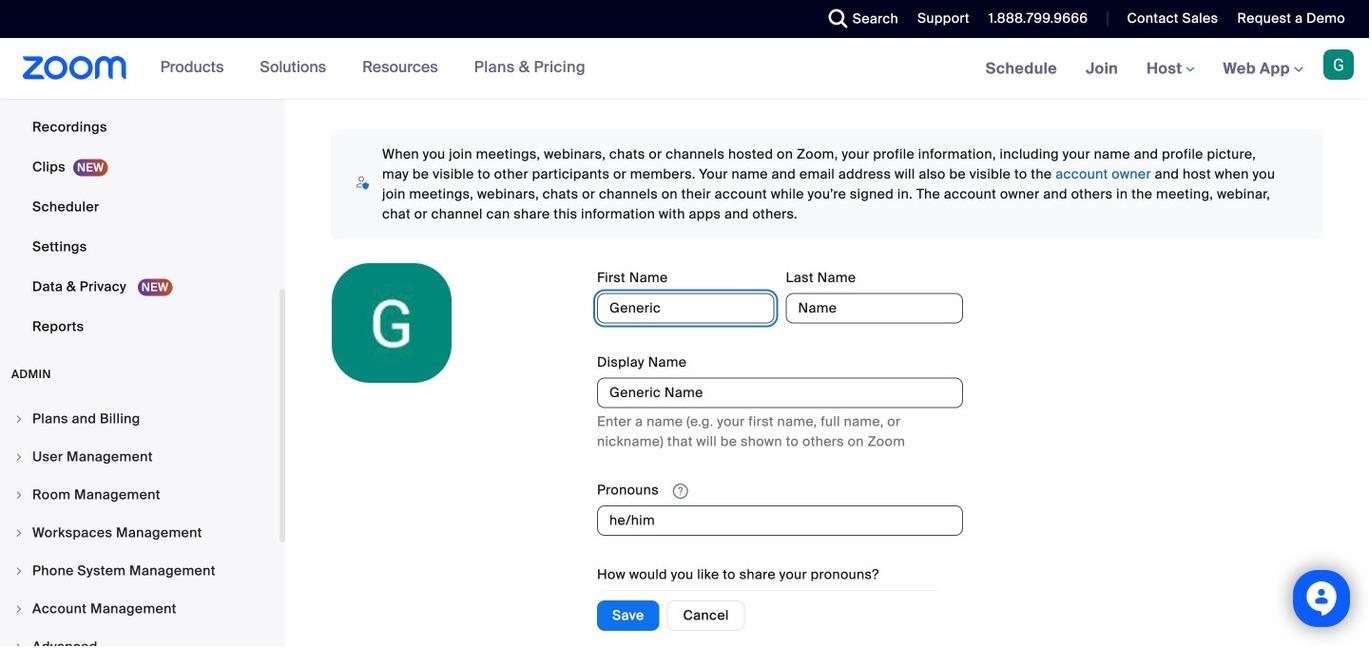 Task type: locate. For each thing, give the bounding box(es) containing it.
banner
[[0, 38, 1369, 100]]

edit user photo image
[[377, 315, 407, 332]]

2 vertical spatial right image
[[13, 642, 25, 647]]

right image
[[13, 490, 25, 501], [13, 528, 25, 539], [13, 642, 25, 647]]

3 right image from the top
[[13, 566, 25, 577]]

1 vertical spatial right image
[[13, 528, 25, 539]]

meetings navigation
[[971, 38, 1369, 100]]

3 right image from the top
[[13, 642, 25, 647]]

2 right image from the top
[[13, 528, 25, 539]]

right image for first menu item from the bottom of the admin menu menu
[[13, 642, 25, 647]]

4 right image from the top
[[13, 604, 25, 615]]

right image for fourth menu item from the top
[[13, 528, 25, 539]]

right image
[[13, 414, 25, 425], [13, 452, 25, 463], [13, 566, 25, 577], [13, 604, 25, 615]]

menu item
[[0, 401, 280, 437], [0, 439, 280, 475], [0, 477, 280, 513], [0, 515, 280, 552], [0, 553, 280, 590], [0, 591, 280, 628], [0, 629, 280, 647]]

admin menu menu
[[0, 401, 280, 647]]

Pronouns text field
[[597, 506, 963, 536]]

3 menu item from the top
[[0, 477, 280, 513]]

zoom logo image
[[23, 56, 127, 80]]

side navigation navigation
[[0, 0, 285, 647]]

1 right image from the top
[[13, 490, 25, 501]]

0 vertical spatial right image
[[13, 490, 25, 501]]

None text field
[[597, 378, 963, 408]]

personal menu menu
[[0, 0, 280, 348]]

First Name text field
[[597, 294, 774, 324]]

5 menu item from the top
[[0, 553, 280, 590]]



Task type: vqa. For each thing, say whether or not it's contained in the screenshot.
General element
no



Task type: describe. For each thing, give the bounding box(es) containing it.
2 menu item from the top
[[0, 439, 280, 475]]

right image for fifth menu item from the bottom
[[13, 490, 25, 501]]

2 right image from the top
[[13, 452, 25, 463]]

learn more about pronouns image
[[667, 483, 694, 500]]

Last Name text field
[[786, 294, 963, 324]]

6 menu item from the top
[[0, 591, 280, 628]]

user photo image
[[332, 263, 452, 383]]

4 menu item from the top
[[0, 515, 280, 552]]

1 menu item from the top
[[0, 401, 280, 437]]

product information navigation
[[146, 38, 600, 99]]

7 menu item from the top
[[0, 629, 280, 647]]

profile picture image
[[1324, 49, 1354, 80]]

1 right image from the top
[[13, 414, 25, 425]]



